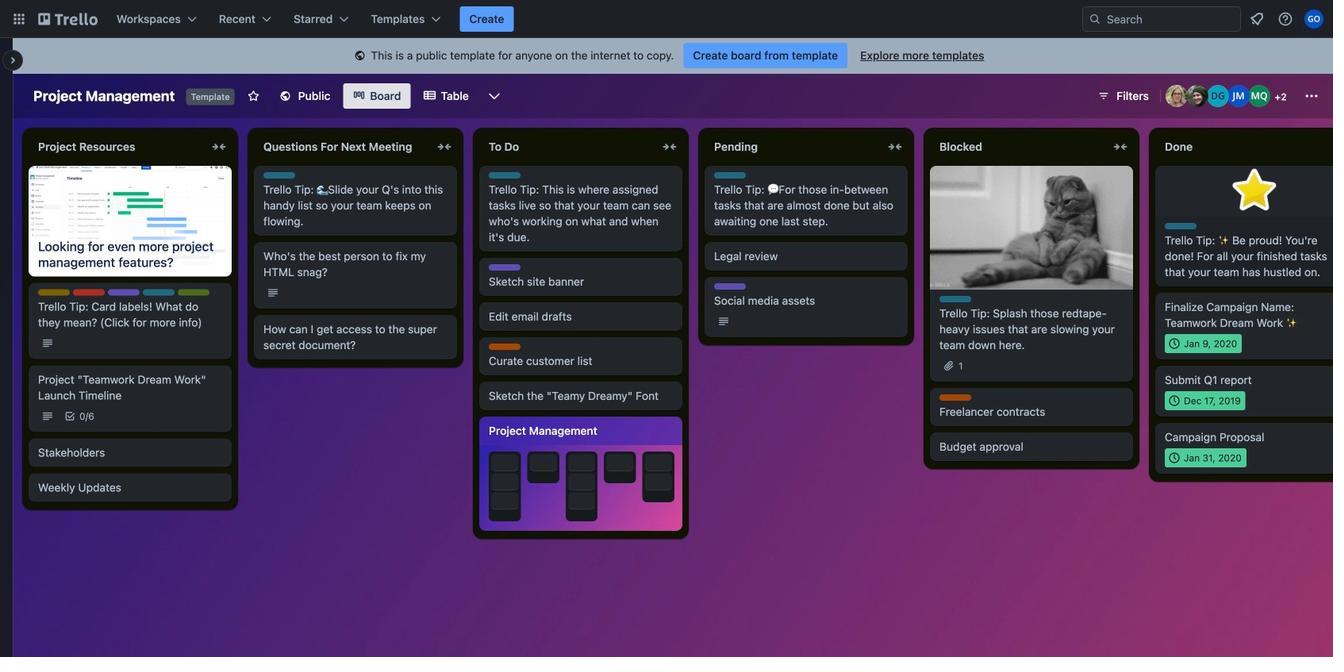 Task type: vqa. For each thing, say whether or not it's contained in the screenshot.
the bottommost Sm Icon
no



Task type: locate. For each thing, give the bounding box(es) containing it.
color: orange, title: "one more step" element
[[489, 344, 521, 350], [940, 395, 972, 401]]

collapse list image
[[661, 137, 680, 156], [886, 137, 905, 156], [1111, 137, 1130, 156]]

color: purple, title: "design team" element
[[489, 264, 521, 271], [714, 283, 746, 290], [108, 289, 140, 296]]

sm image
[[352, 48, 368, 64]]

1 collapse list image from the left
[[210, 137, 229, 156]]

jordan mirchev (jordan_mirchev) image
[[1228, 85, 1250, 107]]

1 horizontal spatial color: purple, title: "design team" element
[[489, 264, 521, 271]]

0 notifications image
[[1248, 10, 1267, 29]]

open information menu image
[[1278, 11, 1294, 27]]

0 vertical spatial color: orange, title: "one more step" element
[[489, 344, 521, 350]]

gary orlando (garyorlando) image
[[1305, 10, 1324, 29]]

1 horizontal spatial color: orange, title: "one more step" element
[[940, 395, 972, 401]]

0 horizontal spatial collapse list image
[[210, 137, 229, 156]]

Search field
[[1102, 8, 1241, 30]]

Board name text field
[[25, 83, 183, 109]]

color: lime, title: "halp" element
[[178, 289, 210, 296]]

1 horizontal spatial collapse list image
[[435, 137, 454, 156]]

devan goldstein (devangoldstein2) image
[[1207, 85, 1230, 107]]

2 horizontal spatial collapse list image
[[1111, 137, 1130, 156]]

color: sky, title: "trello tip" element
[[264, 172, 295, 179], [489, 172, 521, 179], [714, 172, 746, 179], [1165, 223, 1197, 229], [143, 289, 175, 296], [940, 296, 972, 302]]

None text field
[[254, 134, 432, 160], [705, 134, 883, 160], [1156, 134, 1334, 160], [254, 134, 432, 160], [705, 134, 883, 160], [1156, 134, 1334, 160]]

color: red, title: "priority" element
[[73, 289, 105, 296]]

2 collapse list image from the left
[[435, 137, 454, 156]]

1 horizontal spatial collapse list image
[[886, 137, 905, 156]]

None text field
[[29, 134, 206, 160], [479, 134, 657, 160], [930, 134, 1108, 160], [29, 134, 206, 160], [479, 134, 657, 160], [930, 134, 1108, 160]]

customize views image
[[487, 88, 502, 104]]

collapse list image
[[210, 137, 229, 156], [435, 137, 454, 156]]

star or unstar board image
[[247, 90, 260, 102]]

0 horizontal spatial collapse list image
[[661, 137, 680, 156]]

color: yellow, title: "copy request" element
[[38, 289, 70, 296]]

2 horizontal spatial color: purple, title: "design team" element
[[714, 283, 746, 290]]

primary element
[[0, 0, 1334, 38]]



Task type: describe. For each thing, give the bounding box(es) containing it.
star image
[[1230, 166, 1281, 217]]

andrea crawford (andreacrawford8) image
[[1166, 85, 1188, 107]]

search image
[[1089, 13, 1102, 25]]

0 horizontal spatial color: purple, title: "design team" element
[[108, 289, 140, 296]]

melody qiao (melodyqiao) image
[[1249, 85, 1271, 107]]

0 horizontal spatial color: orange, title: "one more step" element
[[489, 344, 521, 350]]

3 collapse list image from the left
[[1111, 137, 1130, 156]]

back to home image
[[38, 6, 98, 32]]

show menu image
[[1304, 88, 1320, 104]]

caity (caity) image
[[1187, 85, 1209, 107]]

1 collapse list image from the left
[[661, 137, 680, 156]]

2 collapse list image from the left
[[886, 137, 905, 156]]

1 vertical spatial color: orange, title: "one more step" element
[[940, 395, 972, 401]]



